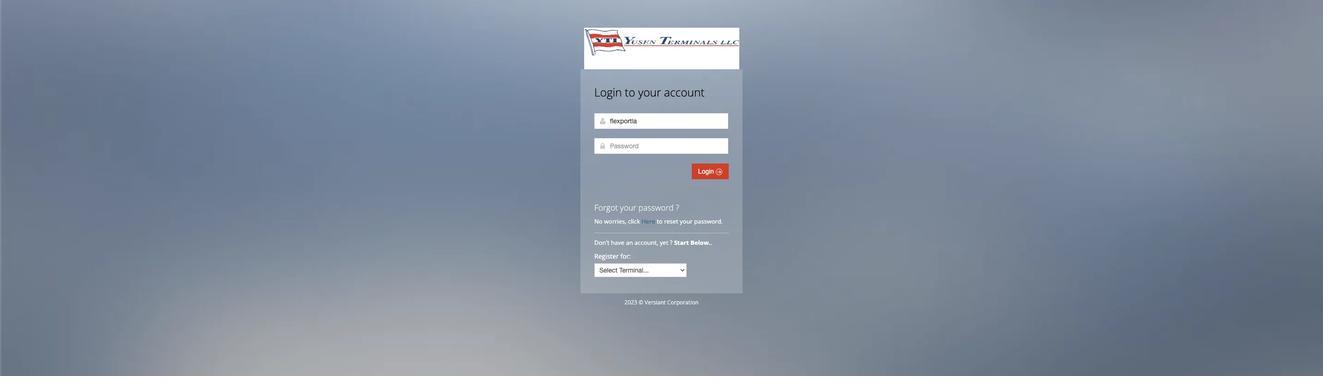 Task type: vqa. For each thing, say whether or not it's contained in the screenshot.
Firms Code:Y790
no



Task type: locate. For each thing, give the bounding box(es) containing it.
login button
[[692, 164, 729, 179]]

0 vertical spatial ?
[[676, 202, 680, 213]]

? right yet
[[670, 238, 673, 247]]

login to your account
[[595, 85, 705, 100]]

password.
[[695, 217, 723, 225]]

for:
[[621, 252, 631, 261]]

?
[[676, 202, 680, 213], [670, 238, 673, 247]]

©
[[639, 299, 644, 306]]

1 horizontal spatial ?
[[676, 202, 680, 213]]

to inside forgot your password ? no worries, click here to reset your password.
[[657, 217, 663, 225]]

to up username text field
[[625, 85, 636, 100]]

0 vertical spatial your
[[639, 85, 662, 100]]

lock image
[[599, 142, 607, 150]]

2 vertical spatial your
[[680, 217, 693, 225]]

below.
[[691, 238, 711, 247]]

versiant
[[645, 299, 666, 306]]

to
[[625, 85, 636, 100], [657, 217, 663, 225]]

2023 © versiant corporation
[[625, 299, 699, 306]]

your right reset
[[680, 217, 693, 225]]

0 horizontal spatial ?
[[670, 238, 673, 247]]

start
[[674, 238, 689, 247]]

1 horizontal spatial login
[[699, 168, 716, 175]]

login for login
[[699, 168, 716, 175]]

1 vertical spatial ?
[[670, 238, 673, 247]]

login for login to your account
[[595, 85, 622, 100]]

1 horizontal spatial to
[[657, 217, 663, 225]]

? up reset
[[676, 202, 680, 213]]

corporation
[[668, 299, 699, 306]]

0 vertical spatial to
[[625, 85, 636, 100]]

password
[[639, 202, 674, 213]]

1 vertical spatial to
[[657, 217, 663, 225]]

0 horizontal spatial your
[[620, 202, 637, 213]]

your up username text field
[[639, 85, 662, 100]]

0 horizontal spatial login
[[595, 85, 622, 100]]

login inside button
[[699, 168, 716, 175]]

your
[[639, 85, 662, 100], [620, 202, 637, 213], [680, 217, 693, 225]]

yet
[[660, 238, 669, 247]]

your up click
[[620, 202, 637, 213]]

click
[[628, 217, 640, 225]]

to right here "link"
[[657, 217, 663, 225]]

login
[[595, 85, 622, 100], [699, 168, 716, 175]]

0 horizontal spatial to
[[625, 85, 636, 100]]

Username text field
[[595, 113, 729, 129]]

1 vertical spatial login
[[699, 168, 716, 175]]

0 vertical spatial login
[[595, 85, 622, 100]]

user image
[[599, 117, 607, 125]]

have
[[611, 238, 625, 247]]

here
[[642, 217, 656, 225]]



Task type: describe. For each thing, give the bounding box(es) containing it.
an
[[626, 238, 633, 247]]

register for:
[[595, 252, 631, 261]]

here link
[[642, 217, 656, 225]]

2 horizontal spatial your
[[680, 217, 693, 225]]

don't
[[595, 238, 610, 247]]

don't have an account, yet ? start below. .
[[595, 238, 714, 247]]

register
[[595, 252, 619, 261]]

? inside forgot your password ? no worries, click here to reset your password.
[[676, 202, 680, 213]]

forgot your password ? no worries, click here to reset your password.
[[595, 202, 723, 225]]

account,
[[635, 238, 659, 247]]

reset
[[664, 217, 679, 225]]

1 horizontal spatial your
[[639, 85, 662, 100]]

account
[[664, 85, 705, 100]]

worries,
[[604, 217, 627, 225]]

2023
[[625, 299, 638, 306]]

no
[[595, 217, 603, 225]]

swapright image
[[716, 169, 723, 175]]

.
[[711, 238, 713, 247]]

1 vertical spatial your
[[620, 202, 637, 213]]

forgot
[[595, 202, 618, 213]]

Password password field
[[595, 138, 729, 154]]



